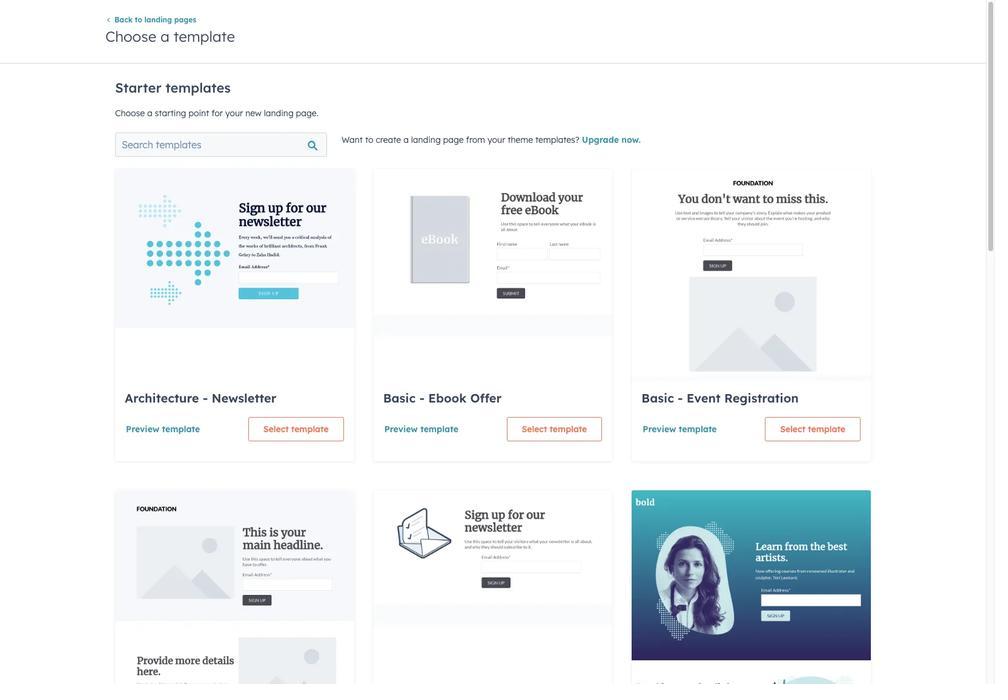 Task type: locate. For each thing, give the bounding box(es) containing it.
1 horizontal spatial preview template button
[[384, 418, 459, 442]]

to right want at the top left of page
[[365, 135, 374, 145]]

select template
[[264, 424, 329, 435], [522, 424, 587, 435], [781, 424, 846, 435]]

template selection page description element
[[115, 75, 871, 121]]

template for preview template button associated with ebook
[[421, 424, 459, 435]]

2 horizontal spatial preview
[[643, 424, 677, 435]]

page
[[443, 135, 464, 145]]

preview template button for newsletter
[[125, 418, 201, 442]]

0 vertical spatial to
[[135, 15, 142, 24]]

2 select template button from the left
[[507, 418, 603, 442]]

preview template down architecture
[[126, 424, 200, 435]]

1 horizontal spatial preview
[[385, 424, 418, 435]]

template for event preview template button
[[679, 424, 717, 435]]

2 vertical spatial a
[[404, 135, 409, 145]]

preview image for 'basic - subscription' template image
[[374, 491, 613, 685]]

a inside 'element'
[[147, 108, 153, 119]]

3 select from the left
[[781, 424, 806, 435]]

preview template button down architecture
[[125, 418, 201, 442]]

select
[[264, 424, 289, 435], [522, 424, 547, 435], [781, 424, 806, 435]]

preview
[[126, 424, 160, 435], [385, 424, 418, 435], [643, 424, 677, 435]]

0 horizontal spatial landing
[[145, 15, 172, 24]]

preview for basic - event registration
[[643, 424, 677, 435]]

1 horizontal spatial select template button
[[507, 418, 603, 442]]

1 horizontal spatial to
[[365, 135, 374, 145]]

basic for basic - event registration
[[642, 391, 674, 406]]

0 vertical spatial choose
[[105, 27, 156, 46]]

choose down 'starter' at the top left
[[115, 108, 145, 119]]

1 horizontal spatial select
[[522, 424, 547, 435]]

2 preview template from the left
[[385, 424, 459, 435]]

1 preview template from the left
[[126, 424, 200, 435]]

0 horizontal spatial select
[[264, 424, 289, 435]]

preview template button down basic - ebook offer
[[384, 418, 459, 442]]

2 horizontal spatial select template button
[[765, 418, 861, 442]]

2 horizontal spatial a
[[404, 135, 409, 145]]

now.
[[622, 135, 641, 145]]

0 horizontal spatial select template
[[264, 424, 329, 435]]

page.
[[296, 108, 319, 119]]

3 select template from the left
[[781, 424, 846, 435]]

1 horizontal spatial preview template
[[385, 424, 459, 435]]

3 preview from the left
[[643, 424, 677, 435]]

preview for architecture - newsletter
[[126, 424, 160, 435]]

select template for basic - event registration
[[781, 424, 846, 435]]

0 horizontal spatial preview
[[126, 424, 160, 435]]

preview image for 'basic - event registration' template image
[[632, 169, 871, 399]]

a down back to landing pages
[[161, 27, 170, 46]]

template search bar search field
[[115, 133, 327, 157]]

1 basic from the left
[[383, 391, 416, 406]]

3 - from the left
[[678, 391, 683, 406]]

3 preview template from the left
[[643, 424, 717, 435]]

template for basic - ebook offer's select template button
[[550, 424, 587, 435]]

select template button
[[248, 418, 344, 442], [507, 418, 603, 442], [765, 418, 861, 442]]

basic - event registration
[[642, 391, 799, 406]]

- left the event
[[678, 391, 683, 406]]

landing right new
[[264, 108, 294, 119]]

to
[[135, 15, 142, 24], [365, 135, 374, 145]]

3 select template button from the left
[[765, 418, 861, 442]]

choose a template
[[105, 27, 235, 46]]

- for newsletter
[[203, 391, 208, 406]]

basic - ebook offer
[[383, 391, 502, 406]]

2 preview from the left
[[385, 424, 418, 435]]

2 preview template button from the left
[[384, 418, 459, 442]]

preview template for event
[[643, 424, 717, 435]]

0 horizontal spatial preview template
[[126, 424, 200, 435]]

to right "back"
[[135, 15, 142, 24]]

1 horizontal spatial landing
[[264, 108, 294, 119]]

your right "from"
[[488, 135, 506, 145]]

select template for architecture - newsletter
[[264, 424, 329, 435]]

preview template button down the event
[[643, 418, 718, 442]]

select template button for architecture - newsletter
[[248, 418, 344, 442]]

1 horizontal spatial your
[[488, 135, 506, 145]]

2 select from the left
[[522, 424, 547, 435]]

1 vertical spatial choose
[[115, 108, 145, 119]]

2 - from the left
[[420, 391, 425, 406]]

- for event
[[678, 391, 683, 406]]

basic left ebook
[[383, 391, 416, 406]]

preview image for 'bold - feature' template image
[[632, 491, 871, 685]]

basic for basic - ebook offer
[[383, 391, 416, 406]]

0 vertical spatial your
[[225, 108, 243, 119]]

2 horizontal spatial preview template button
[[643, 418, 718, 442]]

1 select template button from the left
[[248, 418, 344, 442]]

1 horizontal spatial select template
[[522, 424, 587, 435]]

a left starting
[[147, 108, 153, 119]]

back
[[115, 15, 133, 24]]

1 horizontal spatial a
[[161, 27, 170, 46]]

preview template
[[126, 424, 200, 435], [385, 424, 459, 435], [643, 424, 717, 435]]

- for ebook
[[420, 391, 425, 406]]

0 horizontal spatial to
[[135, 15, 142, 24]]

event
[[687, 391, 721, 406]]

1 horizontal spatial -
[[420, 391, 425, 406]]

template
[[174, 27, 235, 46], [162, 424, 200, 435], [291, 424, 329, 435], [421, 424, 459, 435], [550, 424, 587, 435], [679, 424, 717, 435], [808, 424, 846, 435]]

to for want
[[365, 135, 374, 145]]

2 horizontal spatial landing
[[411, 135, 441, 145]]

1 vertical spatial a
[[147, 108, 153, 119]]

preview template down basic - ebook offer
[[385, 424, 459, 435]]

1 select template from the left
[[264, 424, 329, 435]]

2 horizontal spatial select
[[781, 424, 806, 435]]

2 select template from the left
[[522, 424, 587, 435]]

- left newsletter
[[203, 391, 208, 406]]

select template button for basic - event registration
[[765, 418, 861, 442]]

a
[[161, 27, 170, 46], [147, 108, 153, 119], [404, 135, 409, 145]]

1 preview template button from the left
[[125, 418, 201, 442]]

theme
[[508, 135, 533, 145]]

3 preview template button from the left
[[643, 418, 718, 442]]

1 - from the left
[[203, 391, 208, 406]]

1 horizontal spatial basic
[[642, 391, 674, 406]]

2 horizontal spatial preview template
[[643, 424, 717, 435]]

2 horizontal spatial select template
[[781, 424, 846, 435]]

0 horizontal spatial preview template button
[[125, 418, 201, 442]]

0 vertical spatial a
[[161, 27, 170, 46]]

preview template down the event
[[643, 424, 717, 435]]

1 preview from the left
[[126, 424, 160, 435]]

your
[[225, 108, 243, 119], [488, 135, 506, 145]]

preview template button
[[125, 418, 201, 442], [384, 418, 459, 442], [643, 418, 718, 442]]

2 basic from the left
[[642, 391, 674, 406]]

0 horizontal spatial -
[[203, 391, 208, 406]]

choose down "back"
[[105, 27, 156, 46]]

preview template button for event
[[643, 418, 718, 442]]

landing up choose a template
[[145, 15, 172, 24]]

1 select from the left
[[264, 424, 289, 435]]

2 horizontal spatial -
[[678, 391, 683, 406]]

0 horizontal spatial a
[[147, 108, 153, 119]]

starter
[[115, 79, 162, 96]]

template for select template button for basic - event registration
[[808, 424, 846, 435]]

choose inside template selection page description 'element'
[[115, 108, 145, 119]]

preview image for 'basic - feature' template image
[[115, 491, 354, 685]]

template for architecture - newsletter select template button
[[291, 424, 329, 435]]

1 vertical spatial to
[[365, 135, 374, 145]]

basic
[[383, 391, 416, 406], [642, 391, 674, 406]]

- left ebook
[[420, 391, 425, 406]]

basic left the event
[[642, 391, 674, 406]]

landing left page
[[411, 135, 441, 145]]

starter templates
[[115, 79, 231, 96]]

choose
[[105, 27, 156, 46], [115, 108, 145, 119]]

0 horizontal spatial select template button
[[248, 418, 344, 442]]

1 vertical spatial landing
[[264, 108, 294, 119]]

registration
[[725, 391, 799, 406]]

landing inside template selection page description 'element'
[[264, 108, 294, 119]]

a right create on the top left of page
[[404, 135, 409, 145]]

your right 'for'
[[225, 108, 243, 119]]

0 horizontal spatial basic
[[383, 391, 416, 406]]

0 horizontal spatial your
[[225, 108, 243, 119]]

landing
[[145, 15, 172, 24], [264, 108, 294, 119], [411, 135, 441, 145]]

-
[[203, 391, 208, 406], [420, 391, 425, 406], [678, 391, 683, 406]]



Task type: vqa. For each thing, say whether or not it's contained in the screenshot.
the rightmost your
yes



Task type: describe. For each thing, give the bounding box(es) containing it.
preview template button for ebook
[[384, 418, 459, 442]]

1 vertical spatial your
[[488, 135, 506, 145]]

upgrade now. button
[[582, 135, 641, 145]]

architecture
[[125, 391, 199, 406]]

preview template for ebook
[[385, 424, 459, 435]]

0 vertical spatial landing
[[145, 15, 172, 24]]

to for back
[[135, 15, 142, 24]]

select template button for basic - ebook offer
[[507, 418, 603, 442]]

a for starting
[[147, 108, 153, 119]]

upgrade
[[582, 135, 619, 145]]

select for basic - event registration
[[781, 424, 806, 435]]

offer
[[471, 391, 502, 406]]

from
[[466, 135, 485, 145]]

create
[[376, 135, 401, 145]]

preview image for 'architecture - newsletter' template image
[[115, 169, 354, 399]]

2 vertical spatial landing
[[411, 135, 441, 145]]

choose for choose a starting point for your new landing page.
[[115, 108, 145, 119]]

select template for basic - ebook offer
[[522, 424, 587, 435]]

new
[[246, 108, 262, 119]]

point
[[189, 108, 209, 119]]

architecture - newsletter
[[125, 391, 277, 406]]

newsletter
[[212, 391, 277, 406]]

for
[[212, 108, 223, 119]]

your inside template selection page description 'element'
[[225, 108, 243, 119]]

want
[[342, 135, 363, 145]]

a for template
[[161, 27, 170, 46]]

template for newsletter preview template button
[[162, 424, 200, 435]]

starting
[[155, 108, 186, 119]]

choose a starting point for your new landing page.
[[115, 108, 319, 119]]

templates
[[166, 79, 231, 96]]

choose for choose a template
[[105, 27, 156, 46]]

preview for basic - ebook offer
[[385, 424, 418, 435]]

want to create a landing page from your theme templates? upgrade now.
[[342, 135, 641, 145]]

back to landing pages
[[115, 15, 196, 24]]

ebook
[[429, 391, 467, 406]]

pages
[[174, 15, 196, 24]]

back to landing pages link
[[105, 15, 196, 24]]

preview template for newsletter
[[126, 424, 200, 435]]

templates?
[[536, 135, 580, 145]]

preview image for 'basic - ebook offer' template image
[[374, 169, 613, 399]]

select for basic - ebook offer
[[522, 424, 547, 435]]

select for architecture - newsletter
[[264, 424, 289, 435]]



